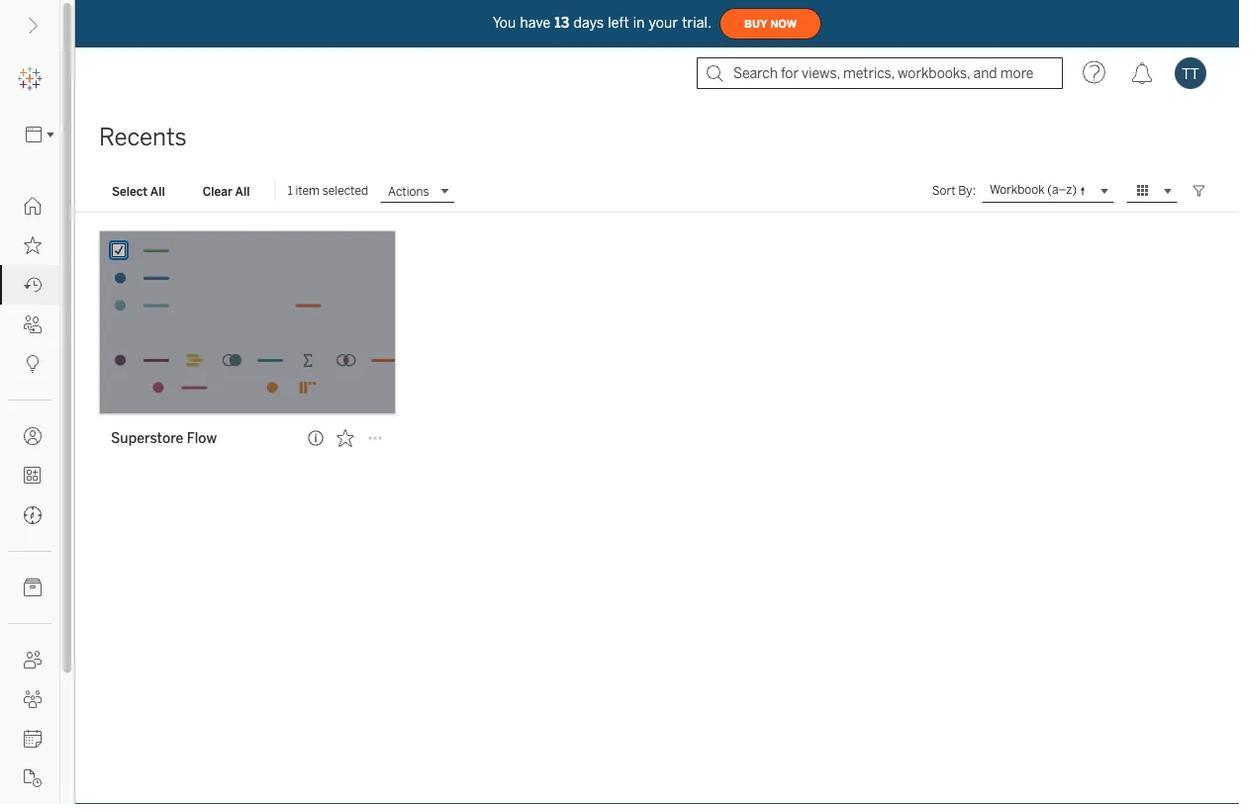 Task type: vqa. For each thing, say whether or not it's contained in the screenshot.
Actions popup button
yes



Task type: locate. For each thing, give the bounding box(es) containing it.
buy
[[744, 18, 767, 30]]

13
[[555, 15, 570, 31]]

your
[[649, 15, 678, 31]]

2 all from the left
[[235, 184, 250, 198]]

all for clear all
[[235, 184, 250, 198]]

recents
[[99, 123, 187, 151]]

workbook (a–z) button
[[982, 179, 1114, 203]]

superstore
[[111, 430, 183, 446]]

1 horizontal spatial all
[[235, 184, 250, 198]]

clear
[[203, 184, 233, 198]]

have
[[520, 15, 551, 31]]

grid view image
[[1134, 182, 1152, 200]]

all
[[150, 184, 165, 198], [235, 184, 250, 198]]

trial.
[[682, 15, 712, 31]]

actions button
[[380, 179, 455, 203]]

(a–z)
[[1047, 183, 1077, 197]]

0 horizontal spatial all
[[150, 184, 165, 198]]

in
[[633, 15, 645, 31]]

sort
[[932, 184, 956, 198]]

select all button
[[99, 179, 178, 203]]

select
[[112, 184, 148, 198]]

flow
[[187, 430, 217, 446]]

workbook (a–z)
[[990, 183, 1077, 197]]

left
[[608, 15, 629, 31]]

all right select
[[150, 184, 165, 198]]

clear all
[[203, 184, 250, 198]]

all right clear
[[235, 184, 250, 198]]

1 all from the left
[[150, 184, 165, 198]]

buy now button
[[720, 8, 822, 40]]



Task type: describe. For each thing, give the bounding box(es) containing it.
select all
[[112, 184, 165, 198]]

item
[[295, 184, 320, 198]]

1 item selected
[[288, 184, 368, 198]]

you have 13 days left in your trial.
[[493, 15, 712, 31]]

workbook
[[990, 183, 1045, 197]]

sort by:
[[932, 184, 976, 198]]

all for select all
[[150, 184, 165, 198]]

selected
[[322, 184, 368, 198]]

1
[[288, 184, 293, 198]]

Search for views, metrics, workbooks, and more text field
[[697, 57, 1063, 89]]

buy now
[[744, 18, 797, 30]]

superstore flow
[[111, 430, 217, 446]]

actions
[[388, 184, 429, 198]]

now
[[770, 18, 797, 30]]

navigation panel element
[[0, 59, 60, 805]]

main navigation. press the up and down arrow keys to access links. element
[[0, 186, 59, 805]]

days
[[573, 15, 604, 31]]

by:
[[958, 184, 976, 198]]

clear all button
[[190, 179, 263, 203]]

you
[[493, 15, 516, 31]]



